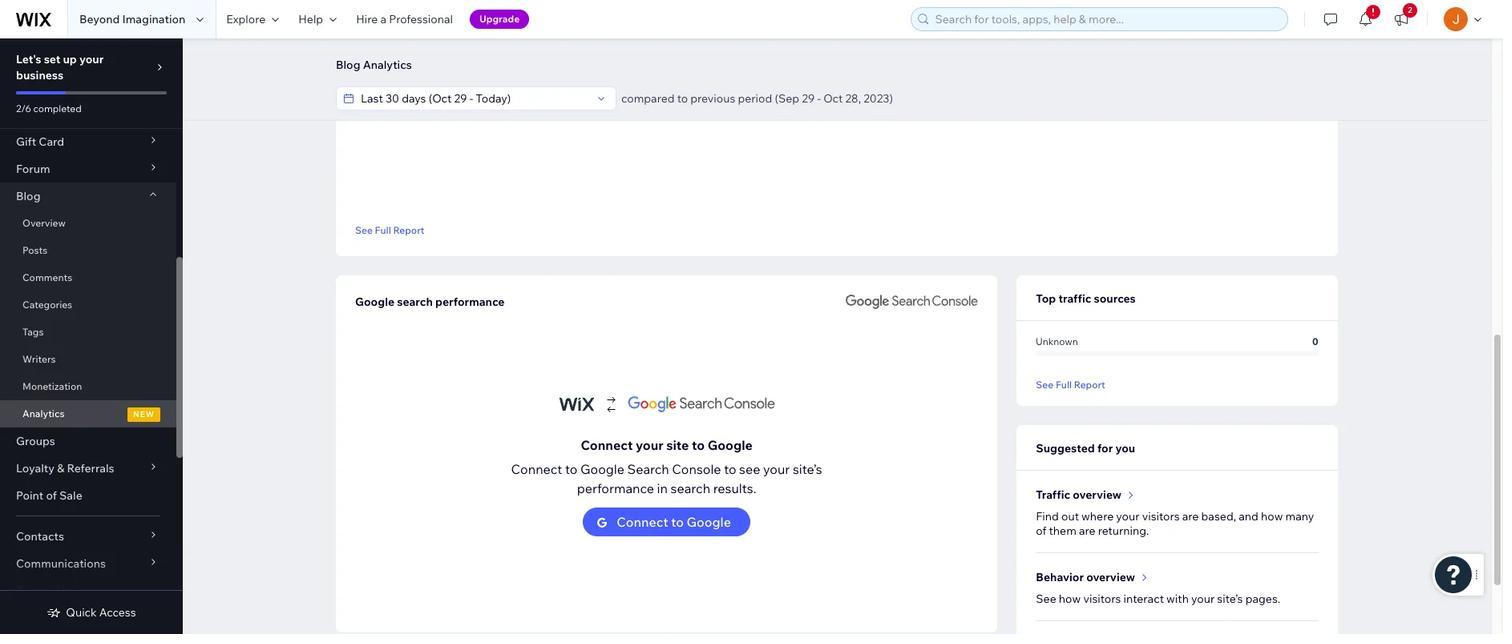 Task type: locate. For each thing, give the bounding box(es) containing it.
blog inside dropdown button
[[16, 189, 40, 204]]

traffic
[[1036, 488, 1070, 503]]

connect inside button
[[617, 515, 668, 531]]

your right where
[[1116, 510, 1140, 524]]

how
[[1261, 510, 1283, 524], [1059, 592, 1081, 607]]

0 horizontal spatial visitors
[[1083, 592, 1121, 607]]

0 vertical spatial see full report button
[[355, 223, 424, 237]]

are left the based,
[[1182, 510, 1199, 524]]

beyond imagination
[[79, 12, 185, 26]]

2 vertical spatial connect
[[617, 515, 668, 531]]

help
[[298, 12, 323, 26]]

blog down forum
[[16, 189, 40, 204]]

overview
[[22, 217, 66, 229]]

0 horizontal spatial full
[[375, 224, 391, 236]]

contacts button
[[0, 523, 176, 551]]

performance
[[435, 295, 505, 309], [577, 481, 654, 497]]

see
[[739, 462, 760, 478]]

to left previous
[[677, 91, 688, 106]]

1 horizontal spatial how
[[1261, 510, 1283, 524]]

0 vertical spatial overview
[[1073, 488, 1122, 503]]

many
[[1286, 510, 1314, 524]]

how down behavior
[[1059, 592, 1081, 607]]

beyond
[[79, 12, 120, 26]]

business
[[16, 68, 63, 83]]

quick access button
[[47, 606, 136, 620]]

posts
[[22, 245, 47, 257]]

posts link
[[0, 237, 176, 265]]

oct
[[823, 91, 843, 106]]

to left see
[[724, 462, 736, 478]]

gift card
[[16, 135, 64, 149]]

your inside find out where your visitors are based, and how many of them are returning.
[[1116, 510, 1140, 524]]

previous
[[690, 91, 735, 106]]

out
[[1061, 510, 1079, 524]]

29
[[802, 91, 815, 106]]

communications button
[[0, 551, 176, 578]]

compared
[[621, 91, 675, 106]]

categories
[[22, 299, 72, 311]]

blog down the hire
[[336, 58, 360, 72]]

full
[[375, 224, 391, 236], [1056, 379, 1072, 391]]

0 horizontal spatial blog
[[16, 189, 40, 204]]

writers link
[[0, 346, 176, 374]]

overview up where
[[1073, 488, 1122, 503]]

your
[[79, 52, 104, 67], [636, 438, 663, 454], [763, 462, 790, 478], [1116, 510, 1140, 524], [1191, 592, 1215, 607]]

overview up interact
[[1086, 571, 1135, 585]]

blog inside button
[[336, 58, 360, 72]]

1 vertical spatial visitors
[[1083, 592, 1121, 607]]

0 horizontal spatial performance
[[435, 295, 505, 309]]

1 horizontal spatial of
[[1036, 524, 1047, 539]]

up
[[63, 52, 77, 67]]

analytics down a
[[363, 58, 412, 72]]

1 vertical spatial site's
[[1217, 592, 1243, 607]]

visitors down behavior overview
[[1083, 592, 1121, 607]]

0 vertical spatial of
[[46, 489, 57, 503]]

forum
[[16, 162, 50, 176]]

see full report
[[355, 224, 424, 236], [1036, 379, 1105, 391]]

blog for blog
[[16, 189, 40, 204]]

search
[[397, 295, 433, 309], [671, 481, 710, 497]]

1 horizontal spatial report
[[1074, 379, 1105, 391]]

0 vertical spatial visitors
[[1142, 510, 1180, 524]]

are right out
[[1079, 524, 1096, 539]]

connect to google
[[617, 515, 731, 531]]

blog
[[336, 58, 360, 72], [16, 189, 40, 204]]

0 vertical spatial blog
[[336, 58, 360, 72]]

2023)
[[864, 91, 893, 106]]

of left them in the right of the page
[[1036, 524, 1047, 539]]

automations link
[[0, 578, 176, 605]]

how right and
[[1261, 510, 1283, 524]]

report up google search performance
[[393, 224, 424, 236]]

0 horizontal spatial see full report button
[[355, 223, 424, 237]]

1 vertical spatial how
[[1059, 592, 1081, 607]]

period
[[738, 91, 772, 106]]

to down console
[[671, 515, 684, 531]]

connect
[[581, 438, 633, 454], [511, 462, 562, 478], [617, 515, 668, 531]]

forum button
[[0, 156, 176, 183]]

report up suggested for you
[[1074, 379, 1105, 391]]

your up search
[[636, 438, 663, 454]]

1 vertical spatial full
[[1056, 379, 1072, 391]]

new
[[133, 410, 155, 420]]

0 horizontal spatial site's
[[793, 462, 822, 478]]

1 vertical spatial performance
[[577, 481, 654, 497]]

0 vertical spatial search
[[397, 295, 433, 309]]

gift card button
[[0, 128, 176, 156]]

visitors
[[1142, 510, 1180, 524], [1083, 592, 1121, 607]]

writers
[[22, 354, 56, 366]]

visitors left the based,
[[1142, 510, 1180, 524]]

Search for tools, apps, help & more... field
[[930, 8, 1283, 30]]

1 vertical spatial connect
[[511, 462, 562, 478]]

loyalty & referrals button
[[0, 455, 176, 483]]

search inside connect your site to google connect to google search console to see your site's performance in search results.
[[671, 481, 710, 497]]

0 horizontal spatial report
[[393, 224, 424, 236]]

1 vertical spatial search
[[671, 481, 710, 497]]

how inside find out where your visitors are based, and how many of them are returning.
[[1261, 510, 1283, 524]]

0 horizontal spatial see full report
[[355, 224, 424, 236]]

1 horizontal spatial full
[[1056, 379, 1072, 391]]

with
[[1167, 592, 1189, 607]]

google inside button
[[687, 515, 731, 531]]

overview for visitors
[[1086, 571, 1135, 585]]

0 vertical spatial connect
[[581, 438, 633, 454]]

2
[[1408, 5, 1412, 15]]

0 vertical spatial see
[[355, 224, 373, 236]]

of inside find out where your visitors are based, and how many of them are returning.
[[1036, 524, 1047, 539]]

based,
[[1201, 510, 1236, 524]]

visitors inside find out where your visitors are based, and how many of them are returning.
[[1142, 510, 1180, 524]]

0 vertical spatial analytics
[[363, 58, 412, 72]]

your right with
[[1191, 592, 1215, 607]]

overview
[[1073, 488, 1122, 503], [1086, 571, 1135, 585]]

google
[[355, 295, 395, 309], [708, 438, 753, 454], [580, 462, 625, 478], [687, 515, 731, 531]]

loyalty
[[16, 462, 55, 476]]

suggested
[[1036, 442, 1095, 456]]

1 horizontal spatial performance
[[577, 481, 654, 497]]

of left the 'sale'
[[46, 489, 57, 503]]

0 vertical spatial site's
[[793, 462, 822, 478]]

2 button
[[1384, 0, 1419, 38]]

tags
[[22, 326, 44, 338]]

1 horizontal spatial see full report
[[1036, 379, 1105, 391]]

see how visitors interact with your site's pages.
[[1036, 592, 1280, 607]]

0 vertical spatial full
[[375, 224, 391, 236]]

1 vertical spatial analytics
[[22, 408, 64, 420]]

1 vertical spatial blog
[[16, 189, 40, 204]]

upgrade
[[479, 13, 520, 25]]

them
[[1049, 524, 1077, 539]]

monetization
[[22, 381, 82, 393]]

pages.
[[1245, 592, 1280, 607]]

analytics down 'monetization'
[[22, 408, 64, 420]]

0 horizontal spatial analytics
[[22, 408, 64, 420]]

None field
[[356, 87, 592, 110]]

a
[[380, 12, 386, 26]]

0 vertical spatial how
[[1261, 510, 1283, 524]]

1 horizontal spatial see full report button
[[1036, 378, 1105, 392]]

groups link
[[0, 428, 176, 455]]

find out where your visitors are based, and how many of them are returning.
[[1036, 510, 1314, 539]]

your right the up
[[79, 52, 104, 67]]

set
[[44, 52, 60, 67]]

0 horizontal spatial search
[[397, 295, 433, 309]]

1 horizontal spatial blog
[[336, 58, 360, 72]]

where
[[1082, 510, 1114, 524]]

site's right see
[[793, 462, 822, 478]]

to right site
[[692, 438, 705, 454]]

1 horizontal spatial search
[[671, 481, 710, 497]]

2/6 completed
[[16, 103, 82, 115]]

1 vertical spatial see full report
[[1036, 379, 1105, 391]]

1 vertical spatial overview
[[1086, 571, 1135, 585]]

overview link
[[0, 210, 176, 237]]

top traffic sources
[[1036, 292, 1136, 306]]

0 horizontal spatial are
[[1079, 524, 1096, 539]]

analytics inside sidebar element
[[22, 408, 64, 420]]

0 horizontal spatial of
[[46, 489, 57, 503]]

quick
[[66, 606, 97, 620]]

search
[[627, 462, 669, 478]]

2 vertical spatial see
[[1036, 592, 1056, 607]]

access
[[99, 606, 136, 620]]

site's left pages.
[[1217, 592, 1243, 607]]

monetization link
[[0, 374, 176, 401]]

1 horizontal spatial analytics
[[363, 58, 412, 72]]

interact
[[1124, 592, 1164, 607]]

find
[[1036, 510, 1059, 524]]

of
[[46, 489, 57, 503], [1036, 524, 1047, 539]]

1 vertical spatial of
[[1036, 524, 1047, 539]]

1 horizontal spatial visitors
[[1142, 510, 1180, 524]]

automations
[[16, 584, 84, 599]]



Task type: describe. For each thing, give the bounding box(es) containing it.
blog button
[[0, 183, 176, 210]]

2/6
[[16, 103, 31, 115]]

0 horizontal spatial how
[[1059, 592, 1081, 607]]

compared to previous period (sep 29 - oct 28, 2023)
[[621, 91, 893, 106]]

0 vertical spatial performance
[[435, 295, 505, 309]]

your right see
[[763, 462, 790, 478]]

0 vertical spatial report
[[393, 224, 424, 236]]

blog analytics
[[336, 58, 412, 72]]

blog analytics button
[[328, 53, 420, 77]]

loyalty & referrals
[[16, 462, 114, 476]]

sources
[[1094, 292, 1136, 306]]

results.
[[713, 481, 756, 497]]

1 horizontal spatial are
[[1182, 510, 1199, 524]]

let's set up your business
[[16, 52, 104, 83]]

gift
[[16, 135, 36, 149]]

analytics inside button
[[363, 58, 412, 72]]

card
[[39, 135, 64, 149]]

explore
[[226, 12, 266, 26]]

point of sale
[[16, 489, 82, 503]]

referrals
[[67, 462, 114, 476]]

comments link
[[0, 265, 176, 292]]

traffic
[[1059, 292, 1091, 306]]

top
[[1036, 292, 1056, 306]]

connect for connect your site to google connect to google search console to see your site's performance in search results.
[[581, 438, 633, 454]]

(sep
[[775, 91, 799, 106]]

to inside button
[[671, 515, 684, 531]]

in
[[657, 481, 668, 497]]

behavior
[[1036, 571, 1084, 585]]

behavior overview
[[1036, 571, 1135, 585]]

console
[[672, 462, 721, 478]]

0 vertical spatial see full report
[[355, 224, 424, 236]]

traffic overview
[[1036, 488, 1122, 503]]

connect to google button
[[583, 508, 750, 537]]

site
[[666, 438, 689, 454]]

&
[[57, 462, 64, 476]]

hire a professional
[[356, 12, 453, 26]]

hire
[[356, 12, 378, 26]]

completed
[[33, 103, 82, 115]]

you
[[1116, 442, 1135, 456]]

1 vertical spatial see full report button
[[1036, 378, 1105, 392]]

for
[[1097, 442, 1113, 456]]

point
[[16, 489, 44, 503]]

google search performance
[[355, 295, 505, 309]]

1 horizontal spatial site's
[[1217, 592, 1243, 607]]

help button
[[289, 0, 346, 38]]

communications
[[16, 557, 106, 572]]

of inside sidebar element
[[46, 489, 57, 503]]

overview for where
[[1073, 488, 1122, 503]]

28,
[[845, 91, 861, 106]]

hire a professional link
[[346, 0, 463, 38]]

let's
[[16, 52, 41, 67]]

site's inside connect your site to google connect to google search console to see your site's performance in search results.
[[793, 462, 822, 478]]

returning.
[[1098, 524, 1149, 539]]

quick access
[[66, 606, 136, 620]]

connect your site to google connect to google search console to see your site's performance in search results.
[[511, 438, 822, 497]]

point of sale link
[[0, 483, 176, 510]]

upgrade button
[[470, 10, 529, 29]]

connect for connect to google
[[617, 515, 668, 531]]

tags link
[[0, 319, 176, 346]]

comments
[[22, 272, 72, 284]]

contacts
[[16, 530, 64, 544]]

sale
[[59, 489, 82, 503]]

1 vertical spatial report
[[1074, 379, 1105, 391]]

to left search
[[565, 462, 578, 478]]

imagination
[[122, 12, 185, 26]]

groups
[[16, 435, 55, 449]]

1 vertical spatial see
[[1036, 379, 1054, 391]]

suggested for you
[[1036, 442, 1135, 456]]

and
[[1239, 510, 1259, 524]]

blog for blog analytics
[[336, 58, 360, 72]]

performance inside connect your site to google connect to google search console to see your site's performance in search results.
[[577, 481, 654, 497]]

sidebar element
[[0, 38, 183, 635]]

your inside let's set up your business
[[79, 52, 104, 67]]

-
[[817, 91, 821, 106]]

professional
[[389, 12, 453, 26]]



Task type: vqa. For each thing, say whether or not it's contained in the screenshot.
the left visitors
yes



